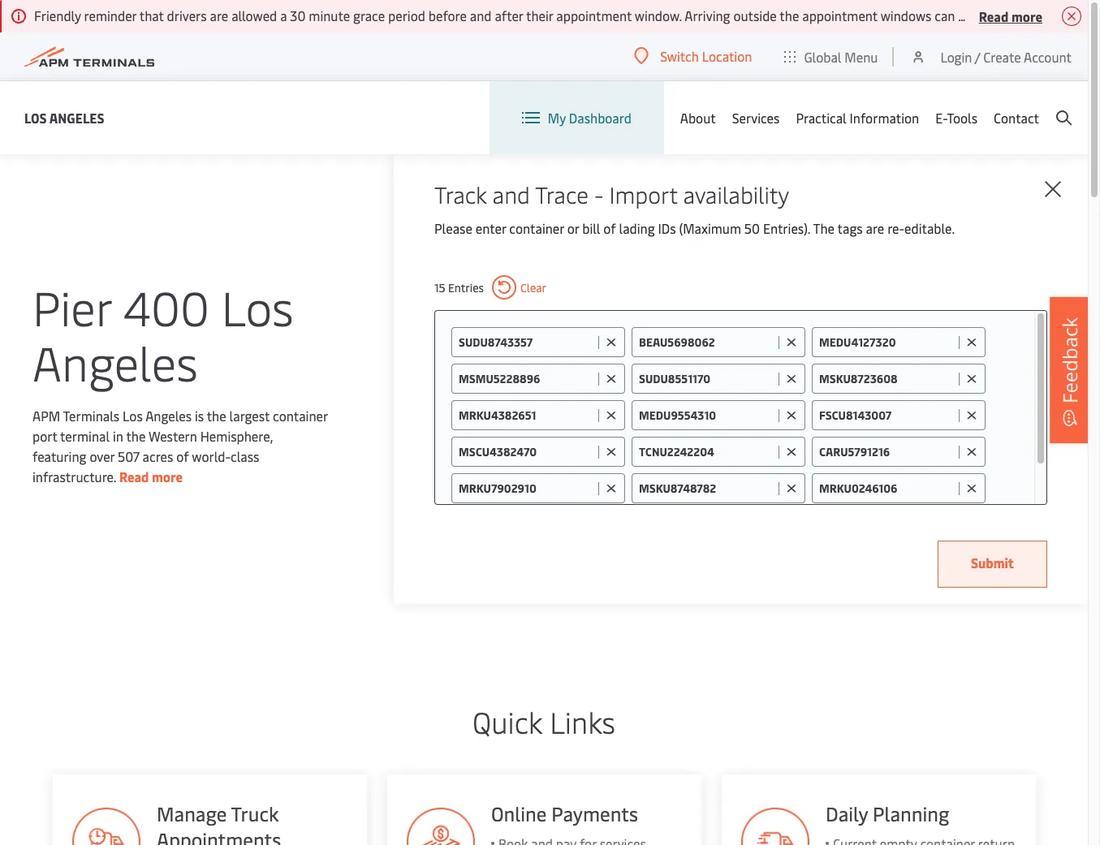 Task type: describe. For each thing, give the bounding box(es) containing it.
los angeles link
[[24, 108, 104, 128]]

and
[[493, 179, 530, 209]]

bill
[[582, 219, 600, 237]]

/
[[975, 48, 980, 65]]

about
[[680, 109, 716, 127]]

quick links
[[473, 702, 615, 741]]

login
[[941, 48, 972, 65]]

orange club loyalty program - 56 image
[[741, 808, 809, 845]]

class
[[231, 447, 259, 465]]

are
[[866, 219, 884, 237]]

practical
[[796, 109, 847, 127]]

daily
[[826, 801, 868, 827]]

terminals
[[63, 407, 119, 425]]

services button
[[732, 81, 780, 154]]

practical information
[[796, 109, 919, 127]]

login / create account link
[[911, 32, 1072, 80]]

links
[[550, 702, 615, 741]]

western
[[149, 427, 197, 445]]

read more for read more button
[[979, 7, 1043, 25]]

global
[[804, 48, 842, 65]]

create
[[984, 48, 1021, 65]]

entries).
[[763, 219, 810, 237]]

login / create account
[[941, 48, 1072, 65]]

0 horizontal spatial the
[[126, 427, 146, 445]]

(maximum
[[679, 219, 741, 237]]

read more button
[[979, 6, 1043, 26]]

tariffs - 131 image
[[406, 808, 474, 845]]

la secondary image
[[30, 413, 315, 657]]

availability
[[683, 179, 789, 209]]

largest
[[229, 407, 270, 425]]

switch
[[660, 47, 699, 65]]

or
[[567, 219, 579, 237]]

track and trace - import availability
[[434, 179, 789, 209]]

global menu button
[[768, 32, 894, 81]]

my dashboard button
[[522, 81, 632, 154]]

more for read more button
[[1012, 7, 1043, 25]]

editable.
[[905, 219, 955, 237]]

manage truck appointments link
[[52, 775, 366, 845]]

online
[[491, 801, 546, 827]]

acres
[[143, 447, 173, 465]]

my dashboard
[[548, 109, 632, 127]]

0 vertical spatial container
[[509, 219, 564, 237]]

manage truck appointments
[[156, 801, 280, 845]]

read for read more button
[[979, 7, 1009, 25]]

daily planning link
[[722, 775, 1036, 845]]

e-
[[936, 109, 947, 127]]

lading
[[619, 219, 655, 237]]

the
[[813, 219, 835, 237]]

global menu
[[804, 48, 878, 65]]

truck
[[230, 801, 278, 827]]

0 vertical spatial the
[[207, 407, 226, 425]]

los angeles
[[24, 108, 104, 126]]

online payments
[[491, 801, 638, 827]]

15
[[434, 280, 445, 295]]

0 vertical spatial angeles
[[49, 108, 104, 126]]

contact button
[[994, 81, 1039, 154]]

planning
[[873, 801, 949, 827]]

terminal
[[60, 427, 110, 445]]

hemisphere,
[[200, 427, 273, 445]]

account
[[1024, 48, 1072, 65]]

submit button
[[938, 541, 1047, 588]]

feedback button
[[1050, 297, 1091, 443]]

angeles for 400
[[32, 330, 198, 394]]



Task type: vqa. For each thing, say whether or not it's contained in the screenshot.
Meet
no



Task type: locate. For each thing, give the bounding box(es) containing it.
0 horizontal spatial read
[[119, 468, 149, 486]]

ids
[[658, 219, 676, 237]]

is
[[195, 407, 204, 425]]

Entered ID text field
[[459, 335, 594, 350], [819, 335, 955, 350], [639, 371, 775, 387], [819, 371, 955, 387], [639, 408, 775, 423], [639, 444, 775, 460], [459, 481, 594, 496]]

read down 507
[[119, 468, 149, 486]]

more
[[1012, 7, 1043, 25], [152, 468, 183, 486]]

los for pier 400 los angeles
[[221, 274, 294, 339]]

1 vertical spatial the
[[126, 427, 146, 445]]

services
[[732, 109, 780, 127]]

507
[[118, 447, 139, 465]]

container left or
[[509, 219, 564, 237]]

los inside apm terminals los angeles is the largest container port terminal in the western hemisphere, featuring over 507 acres of world-class infrastructure.
[[123, 407, 143, 425]]

2 horizontal spatial los
[[221, 274, 294, 339]]

los
[[24, 108, 47, 126], [221, 274, 294, 339], [123, 407, 143, 425]]

the right is
[[207, 407, 226, 425]]

more for read more link
[[152, 468, 183, 486]]

read up login / create account link
[[979, 7, 1009, 25]]

los inside the pier 400 los angeles
[[221, 274, 294, 339]]

manage
[[156, 801, 226, 827]]

read more
[[979, 7, 1043, 25], [119, 468, 183, 486]]

about button
[[680, 81, 716, 154]]

location
[[702, 47, 752, 65]]

read more link
[[119, 468, 183, 486]]

world-
[[192, 447, 231, 465]]

read more up login / create account
[[979, 7, 1043, 25]]

menu
[[845, 48, 878, 65]]

1 horizontal spatial read more
[[979, 7, 1043, 25]]

manager truck appointments - 53 image
[[71, 808, 140, 845]]

dashboard
[[569, 109, 632, 127]]

15 entries
[[434, 280, 484, 295]]

1 vertical spatial read
[[119, 468, 149, 486]]

switch location button
[[634, 47, 752, 65]]

read more down acres
[[119, 468, 183, 486]]

0 vertical spatial read more
[[979, 7, 1043, 25]]

0 vertical spatial read
[[979, 7, 1009, 25]]

clear button
[[492, 275, 547, 300]]

port
[[32, 427, 57, 445]]

1 vertical spatial los
[[221, 274, 294, 339]]

featuring
[[32, 447, 86, 465]]

over
[[90, 447, 115, 465]]

-
[[594, 179, 604, 209]]

close alert image
[[1062, 6, 1082, 26]]

0 horizontal spatial los
[[24, 108, 47, 126]]

400
[[123, 274, 209, 339]]

tags
[[838, 219, 863, 237]]

re-
[[888, 219, 905, 237]]

more down acres
[[152, 468, 183, 486]]

los for apm terminals los angeles is the largest container port terminal in the western hemisphere, featuring over 507 acres of world-class infrastructure.
[[123, 407, 143, 425]]

2 vertical spatial los
[[123, 407, 143, 425]]

of inside apm terminals los angeles is the largest container port terminal in the western hemisphere, featuring over 507 acres of world-class infrastructure.
[[176, 447, 189, 465]]

50
[[744, 219, 760, 237]]

of down western
[[176, 447, 189, 465]]

infrastructure.
[[32, 468, 116, 486]]

submit
[[971, 554, 1014, 572]]

1 vertical spatial container
[[273, 407, 328, 425]]

1 vertical spatial read more
[[119, 468, 183, 486]]

angeles inside apm terminals los angeles is the largest container port terminal in the western hemisphere, featuring over 507 acres of world-class infrastructure.
[[145, 407, 192, 425]]

of
[[604, 219, 616, 237], [176, 447, 189, 465]]

1 horizontal spatial of
[[604, 219, 616, 237]]

e-tools
[[936, 109, 978, 127]]

pier 400 los angeles
[[32, 274, 294, 394]]

track
[[434, 179, 487, 209]]

tools
[[947, 109, 978, 127]]

angeles inside the pier 400 los angeles
[[32, 330, 198, 394]]

Entered ID text field
[[639, 335, 775, 350], [459, 371, 594, 387], [459, 408, 594, 423], [819, 408, 955, 423], [459, 444, 594, 460], [819, 444, 955, 460], [639, 481, 775, 496], [819, 481, 955, 496]]

more left close alert image
[[1012, 7, 1043, 25]]

angeles
[[49, 108, 104, 126], [32, 330, 198, 394], [145, 407, 192, 425]]

import
[[609, 179, 678, 209]]

2 vertical spatial angeles
[[145, 407, 192, 425]]

please
[[434, 219, 472, 237]]

practical information button
[[796, 81, 919, 154]]

container
[[509, 219, 564, 237], [273, 407, 328, 425]]

1 horizontal spatial container
[[509, 219, 564, 237]]

1 horizontal spatial read
[[979, 7, 1009, 25]]

the right in
[[126, 427, 146, 445]]

los inside the los angeles link
[[24, 108, 47, 126]]

feedback
[[1056, 317, 1083, 403]]

appointments
[[156, 827, 280, 845]]

quick
[[473, 702, 542, 741]]

online payments link
[[387, 775, 701, 845]]

my
[[548, 109, 566, 127]]

read for read more link
[[119, 468, 149, 486]]

0 horizontal spatial of
[[176, 447, 189, 465]]

switch location
[[660, 47, 752, 65]]

of right the bill
[[604, 219, 616, 237]]

more inside button
[[1012, 7, 1043, 25]]

information
[[850, 109, 919, 127]]

in
[[113, 427, 123, 445]]

1 horizontal spatial los
[[123, 407, 143, 425]]

0 horizontal spatial container
[[273, 407, 328, 425]]

please enter container or bill of lading ids (maximum 50 entries). the tags are re-editable.
[[434, 219, 955, 237]]

0 vertical spatial more
[[1012, 7, 1043, 25]]

1 vertical spatial more
[[152, 468, 183, 486]]

container right largest
[[273, 407, 328, 425]]

contact
[[994, 109, 1039, 127]]

trace
[[535, 179, 589, 209]]

pier
[[32, 274, 111, 339]]

daily planning
[[826, 801, 949, 827]]

1 vertical spatial of
[[176, 447, 189, 465]]

payments
[[551, 801, 638, 827]]

the
[[207, 407, 226, 425], [126, 427, 146, 445]]

e-tools button
[[936, 81, 978, 154]]

1 horizontal spatial the
[[207, 407, 226, 425]]

read more for read more link
[[119, 468, 183, 486]]

clear
[[520, 280, 547, 295]]

1 horizontal spatial more
[[1012, 7, 1043, 25]]

apm
[[32, 407, 60, 425]]

1 vertical spatial angeles
[[32, 330, 198, 394]]

angeles for terminals
[[145, 407, 192, 425]]

read inside button
[[979, 7, 1009, 25]]

0 vertical spatial los
[[24, 108, 47, 126]]

0 vertical spatial of
[[604, 219, 616, 237]]

container inside apm terminals los angeles is the largest container port terminal in the western hemisphere, featuring over 507 acres of world-class infrastructure.
[[273, 407, 328, 425]]

0 horizontal spatial more
[[152, 468, 183, 486]]

apm terminals los angeles is the largest container port terminal in the western hemisphere, featuring over 507 acres of world-class infrastructure.
[[32, 407, 328, 486]]

0 horizontal spatial read more
[[119, 468, 183, 486]]

entries
[[448, 280, 484, 295]]



